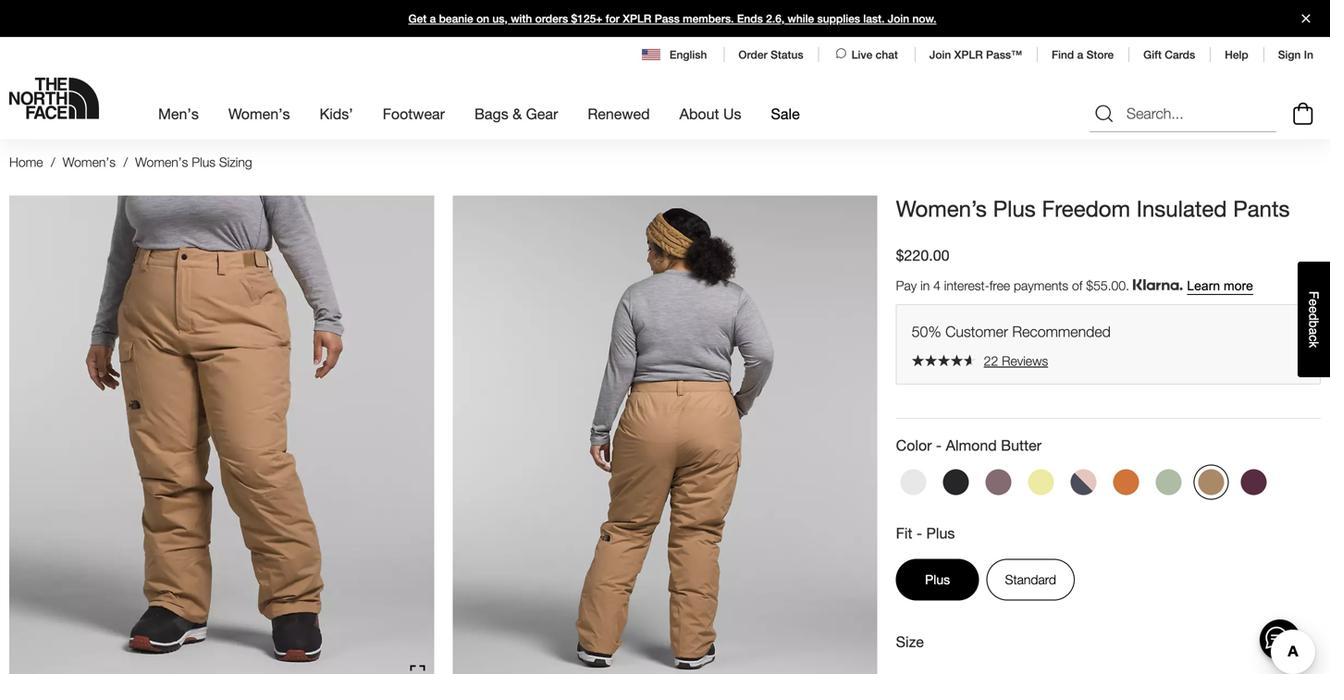 Task type: vqa. For each thing, say whether or not it's contained in the screenshot.
the Pink Moss ICON
no



Task type: describe. For each thing, give the bounding box(es) containing it.
almond
[[946, 437, 997, 454]]

sale
[[771, 105, 800, 123]]

ends
[[737, 12, 763, 25]]

color option group
[[896, 465, 1321, 508]]

1 horizontal spatial women's link
[[228, 89, 290, 139]]

gift cards
[[1144, 48, 1196, 61]]

footwear link
[[383, 89, 445, 139]]

size
[[896, 633, 924, 651]]

bags & gear
[[475, 105, 558, 123]]

cards
[[1165, 48, 1196, 61]]

reviews
[[1002, 353, 1049, 369]]

get a beanie on us, with orders $125+ for xplr pass members. ends 2.6, while supplies last. join now. link
[[0, 0, 1331, 37]]

find
[[1052, 48, 1075, 61]]

bags & gear link
[[475, 89, 558, 139]]

men's
[[158, 105, 199, 123]]

sizing
[[219, 155, 252, 170]]

renewed link
[[588, 89, 650, 139]]

Almond Butter radio
[[1194, 465, 1229, 500]]

fawn grey snake charmer print image
[[986, 470, 1012, 495]]

a for find
[[1078, 48, 1084, 61]]

a inside button
[[1307, 328, 1322, 335]]

sign in button
[[1279, 48, 1314, 61]]

sun sprite image
[[1029, 470, 1055, 495]]

orders
[[535, 12, 568, 25]]

fit - plus
[[896, 525, 955, 542]]

for
[[606, 12, 620, 25]]

pay
[[896, 278, 917, 294]]

the north face home page image
[[9, 78, 99, 119]]

sign
[[1279, 48, 1301, 61]]

order status link
[[739, 48, 804, 61]]

about us link
[[680, 89, 742, 139]]

$55.00.
[[1087, 278, 1130, 294]]

2 horizontal spatial women's
[[228, 105, 290, 123]]

b
[[1307, 321, 1322, 328]]

pink moss faded dye camo print image
[[1071, 470, 1097, 495]]

color - almond butter
[[896, 437, 1042, 454]]

search all image
[[1094, 103, 1116, 125]]

in
[[921, 278, 930, 294]]

kids'
[[320, 105, 353, 123]]

about
[[680, 105, 719, 123]]

now.
[[913, 12, 937, 25]]

pants
[[1234, 195, 1290, 222]]

standard button
[[987, 559, 1075, 601]]

plus left "sizing"
[[192, 155, 216, 170]]

- for fit
[[917, 525, 923, 542]]

pass
[[655, 12, 680, 25]]

sale link
[[771, 89, 800, 139]]

order
[[739, 48, 768, 61]]

chat
[[876, 48, 898, 61]]

boysenberry image
[[1241, 470, 1267, 495]]

while
[[788, 12, 814, 25]]

help
[[1225, 48, 1249, 61]]

plus inside button
[[925, 572, 950, 588]]

2 / from the left
[[123, 155, 128, 170]]

gift
[[1144, 48, 1162, 61]]

fit
[[896, 525, 913, 542]]

join xplr pass™
[[930, 48, 1023, 61]]

gift cards link
[[1144, 48, 1196, 61]]

4
[[934, 278, 941, 294]]

2.6,
[[766, 12, 785, 25]]

in
[[1305, 48, 1314, 61]]

22
[[984, 353, 999, 369]]

c
[[1307, 335, 1322, 342]]

close image
[[1295, 14, 1319, 23]]

50%
[[912, 323, 942, 341]]

renewed
[[588, 105, 650, 123]]

pay in 4 interest-free payments of $55.00.
[[896, 278, 1133, 294]]

Misty Sage radio
[[1152, 465, 1187, 500]]

women's plus freedom insulated pants
[[896, 195, 1290, 222]]

supplies
[[818, 12, 861, 25]]

live chat
[[852, 48, 898, 61]]

1 / from the left
[[51, 155, 55, 170]]



Task type: locate. For each thing, give the bounding box(es) containing it.
learn more button
[[1188, 279, 1254, 294]]

join
[[888, 12, 910, 25], [930, 48, 951, 61]]

us,
[[493, 12, 508, 25]]

pass™
[[986, 48, 1023, 61]]

0 horizontal spatial -
[[917, 525, 923, 542]]

Sun Sprite radio
[[1024, 465, 1059, 500]]

1 horizontal spatial a
[[1078, 48, 1084, 61]]

Fawn Grey Snake Charmer Print radio
[[981, 465, 1017, 500]]

50% customer recommended
[[912, 323, 1111, 341]]

0 vertical spatial xplr
[[623, 12, 652, 25]]

a for get
[[430, 12, 436, 25]]

live chat button
[[833, 46, 900, 63]]

women's link right home link
[[63, 155, 116, 170]]

join xplr pass™ link
[[930, 48, 1023, 61]]

0 vertical spatial -
[[936, 437, 942, 454]]

recommended
[[1013, 323, 1111, 341]]

0 vertical spatial a
[[430, 12, 436, 25]]

bags
[[475, 105, 509, 123]]

plus button
[[896, 559, 980, 601]]

learn more
[[1188, 279, 1254, 294]]

help link
[[1225, 48, 1249, 61]]

sign in
[[1279, 48, 1314, 61]]

1 vertical spatial join
[[930, 48, 951, 61]]

store
[[1087, 48, 1114, 61]]

k
[[1307, 342, 1322, 348]]

us
[[724, 105, 742, 123]]

0 vertical spatial join
[[888, 12, 910, 25]]

members.
[[683, 12, 734, 25]]

/
[[51, 155, 55, 170], [123, 155, 128, 170]]

mandarin image
[[1114, 470, 1140, 495]]

on
[[477, 12, 490, 25]]

find a store
[[1052, 48, 1114, 61]]

home link
[[9, 155, 43, 170]]

1 e from the top
[[1307, 299, 1322, 306]]

women's link
[[228, 89, 290, 139], [63, 155, 116, 170]]

more
[[1224, 279, 1254, 294]]

tnf black image
[[944, 470, 969, 495]]

insulated
[[1137, 195, 1227, 222]]

open full screen image
[[410, 666, 425, 675]]

gardenia white image
[[901, 470, 927, 495]]

0 horizontal spatial /
[[51, 155, 55, 170]]

1 horizontal spatial -
[[936, 437, 942, 454]]

1 horizontal spatial join
[[930, 48, 951, 61]]

plus left freedom
[[993, 195, 1036, 222]]

- right the color on the bottom
[[936, 437, 942, 454]]

english link
[[642, 46, 709, 63]]

status
[[771, 48, 804, 61]]

get
[[409, 12, 427, 25]]

women's up "sizing"
[[228, 105, 290, 123]]

english
[[670, 48, 707, 61]]

women's link up "sizing"
[[228, 89, 290, 139]]

live
[[852, 48, 873, 61]]

women's down men's link
[[135, 155, 188, 170]]

f
[[1307, 291, 1322, 299]]

women's plus sizing link
[[135, 155, 252, 170]]

a right find
[[1078, 48, 1084, 61]]

xplr right for
[[623, 12, 652, 25]]

1 vertical spatial a
[[1078, 48, 1084, 61]]

$125+
[[571, 12, 603, 25]]

join inside get a beanie on us, with orders $125+ for xplr pass members. ends 2.6, while supplies last. join now. link
[[888, 12, 910, 25]]

plus down fit - plus
[[925, 572, 950, 588]]

xplr left pass™
[[955, 48, 983, 61]]

a
[[430, 12, 436, 25], [1078, 48, 1084, 61], [1307, 328, 1322, 335]]

e up b
[[1307, 306, 1322, 314]]

Boysenberry radio
[[1237, 465, 1272, 500]]

/ left women's plus sizing link
[[123, 155, 128, 170]]

butter
[[1001, 437, 1042, 454]]

22 reviews link
[[912, 353, 1306, 369]]

0 horizontal spatial women's
[[63, 155, 116, 170]]

0 horizontal spatial women's link
[[63, 155, 116, 170]]

list box
[[896, 671, 1321, 675]]

0 horizontal spatial a
[[430, 12, 436, 25]]

join down now.
[[930, 48, 951, 61]]

home / women's / women's plus sizing
[[9, 155, 252, 170]]

&
[[513, 105, 522, 123]]

last.
[[864, 12, 885, 25]]

$220.00
[[896, 247, 950, 264]]

interest-
[[945, 278, 990, 294]]

Mandarin radio
[[1109, 465, 1144, 500]]

color
[[896, 437, 932, 454]]

1 vertical spatial -
[[917, 525, 923, 542]]

2 e from the top
[[1307, 306, 1322, 314]]

0 vertical spatial women's link
[[228, 89, 290, 139]]

klarna image
[[1133, 280, 1183, 291]]

gear
[[526, 105, 558, 123]]

find a store link
[[1052, 48, 1114, 61]]

1 vertical spatial xplr
[[955, 48, 983, 61]]

footwear
[[383, 105, 445, 123]]

plus right the fit
[[927, 525, 955, 542]]

2 vertical spatial a
[[1307, 328, 1322, 335]]

22 reviews
[[984, 353, 1049, 369]]

payments
[[1014, 278, 1069, 294]]

of
[[1072, 278, 1083, 294]]

- right the fit
[[917, 525, 923, 542]]

customer
[[946, 323, 1009, 341]]

order status
[[739, 48, 804, 61]]

e
[[1307, 299, 1322, 306], [1307, 306, 1322, 314]]

0 horizontal spatial join
[[888, 12, 910, 25]]

1 horizontal spatial /
[[123, 155, 128, 170]]

with
[[511, 12, 532, 25]]

home
[[9, 155, 43, 170]]

women's right home link
[[63, 155, 116, 170]]

Gardenia White radio
[[896, 465, 931, 500]]

almond butter image
[[1199, 470, 1225, 495]]

free
[[990, 278, 1011, 294]]

about us
[[680, 105, 742, 123]]

1 horizontal spatial xplr
[[955, 48, 983, 61]]

- for color
[[936, 437, 942, 454]]

plus
[[192, 155, 216, 170], [993, 195, 1036, 222], [927, 525, 955, 542], [925, 572, 950, 588]]

Search search field
[[1090, 95, 1277, 132]]

1 horizontal spatial women's
[[135, 155, 188, 170]]

join right last.
[[888, 12, 910, 25]]

standard
[[1006, 572, 1057, 588]]

women's
[[896, 195, 987, 222]]

beanie
[[439, 12, 474, 25]]

get a beanie on us, with orders $125+ for xplr pass members. ends 2.6, while supplies last. join now.
[[409, 12, 937, 25]]

0 horizontal spatial xplr
[[623, 12, 652, 25]]

a right the get
[[430, 12, 436, 25]]

TNF Black radio
[[939, 465, 974, 500]]

/ right home
[[51, 155, 55, 170]]

kids' link
[[320, 89, 353, 139]]

men's link
[[158, 89, 199, 139]]

misty sage image
[[1156, 470, 1182, 495]]

e up d
[[1307, 299, 1322, 306]]

women's
[[228, 105, 290, 123], [63, 155, 116, 170], [135, 155, 188, 170]]

1 vertical spatial women's link
[[63, 155, 116, 170]]

Pink Moss Faded Dye Camo Print radio
[[1067, 465, 1102, 500]]

2 horizontal spatial a
[[1307, 328, 1322, 335]]

view cart image
[[1289, 100, 1319, 128]]

learn
[[1188, 279, 1221, 294]]

d
[[1307, 314, 1322, 321]]

f e e d b a c k button
[[1298, 262, 1331, 378]]

a up k
[[1307, 328, 1322, 335]]

freedom
[[1042, 195, 1131, 222]]



